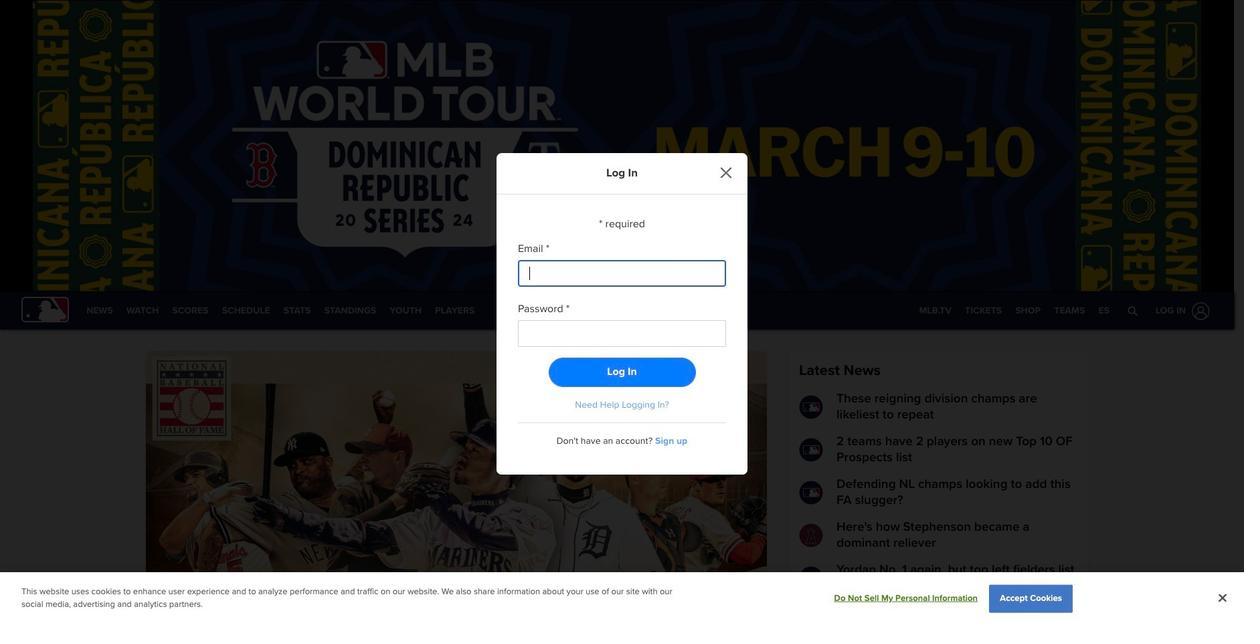 Task type: vqa. For each thing, say whether or not it's contained in the screenshot.
MLB icon to the bottom
yes



Task type: describe. For each thing, give the bounding box(es) containing it.
1 mlb image from the top
[[799, 396, 823, 420]]

secondary navigation element
[[80, 293, 481, 330]]

angels image
[[799, 524, 823, 548]]

log in image
[[1189, 300, 1213, 323]]

major league baseball image
[[21, 297, 69, 324]]

search image
[[1128, 306, 1138, 317]]



Task type: locate. For each thing, give the bounding box(es) containing it.
None password field
[[518, 320, 726, 347]]

1 vertical spatial mlb image
[[799, 481, 823, 505]]

mlb image
[[799, 396, 823, 420], [799, 481, 823, 505], [799, 567, 823, 591]]

mlb image
[[799, 438, 823, 463]]

0 vertical spatial mlb image
[[799, 396, 823, 420]]

2 vertical spatial mlb image
[[799, 567, 823, 591]]

3 mlb image from the top
[[799, 567, 823, 591]]

mlb image up mlb image
[[799, 396, 823, 420]]

None submit
[[549, 358, 696, 387]]

2 mlb image from the top
[[799, 481, 823, 505]]

mlb image down mlb image
[[799, 481, 823, 505]]

top navigation element
[[0, 293, 1234, 330]]

close image
[[720, 166, 732, 178]]

privacy alert dialog
[[0, 573, 1244, 628]]

None text field
[[518, 260, 726, 287]]

dialog
[[0, 0, 1244, 628]]

mlb image down angels image at right
[[799, 567, 823, 591]]

the next 5 hall of fame ballots are stacked image
[[146, 351, 767, 628]]



